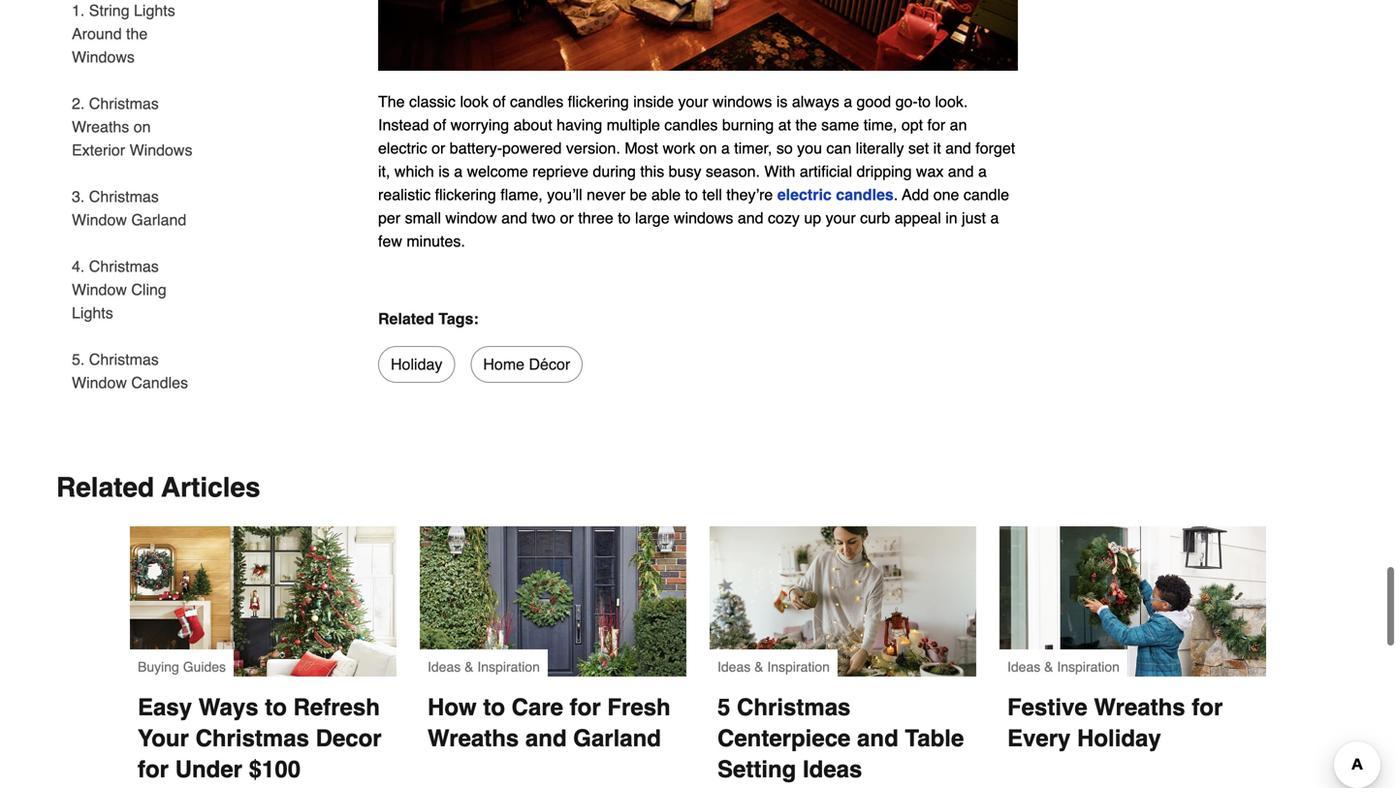Task type: vqa. For each thing, say whether or not it's contained in the screenshot.
Advertisement 'region'
no



Task type: locate. For each thing, give the bounding box(es) containing it.
1 horizontal spatial is
[[777, 90, 788, 108]]

& for 5
[[755, 657, 764, 672]]

always
[[792, 90, 840, 108]]

window
[[72, 208, 127, 226], [72, 278, 127, 296], [72, 371, 127, 389]]

& for how
[[465, 657, 474, 672]]

window down 3.
[[72, 208, 127, 226]]

1 horizontal spatial or
[[560, 206, 574, 224]]

0 horizontal spatial lights
[[72, 301, 113, 319]]

3 ideas & inspiration from the left
[[1008, 657, 1120, 672]]

0 horizontal spatial is
[[439, 160, 450, 178]]

0 vertical spatial your
[[678, 90, 709, 108]]

2 horizontal spatial ideas & inspiration
[[1008, 657, 1120, 672]]

guides
[[183, 657, 226, 672]]

for
[[928, 113, 946, 131], [570, 692, 601, 718], [1192, 692, 1223, 718], [138, 754, 169, 780]]

2 vertical spatial wreaths
[[428, 723, 519, 749]]

christmas inside easy ways to refresh your christmas decor for under $100
[[195, 723, 309, 749]]

candles up curb
[[836, 183, 894, 201]]

1 horizontal spatial candles
[[665, 113, 718, 131]]

2 horizontal spatial &
[[1045, 657, 1054, 672]]

of
[[493, 90, 506, 108], [433, 113, 446, 131]]

0 vertical spatial the
[[126, 22, 148, 40]]

1 horizontal spatial inspiration
[[768, 657, 830, 672]]

inspiration up festive
[[1058, 657, 1120, 672]]

the right at
[[796, 113, 817, 131]]

0 horizontal spatial your
[[678, 90, 709, 108]]

lights down 4.
[[72, 301, 113, 319]]

0 vertical spatial on
[[134, 115, 151, 133]]

3.
[[72, 185, 85, 203]]

related tags:
[[378, 307, 479, 325]]

wreaths
[[72, 115, 129, 133], [1094, 692, 1186, 718], [428, 723, 519, 749]]

flickering up window
[[435, 183, 496, 201]]

2 & from the left
[[755, 657, 764, 672]]

1 horizontal spatial on
[[700, 136, 717, 154]]

your
[[678, 90, 709, 108], [826, 206, 856, 224]]

1 horizontal spatial ideas & inspiration
[[718, 657, 830, 672]]

candles up about
[[510, 90, 564, 108]]

1 vertical spatial windows
[[674, 206, 734, 224]]

large
[[635, 206, 670, 224]]

is up at
[[777, 90, 788, 108]]

a young boy hangs a christmas wreath on the front door. image
[[1000, 524, 1267, 674]]

christmas for on
[[89, 92, 159, 110]]

windows inside 2. christmas wreaths on exterior windows
[[130, 138, 193, 156]]

& up how
[[465, 657, 474, 672]]

garland down fresh
[[573, 723, 661, 749]]

holiday down related tags:
[[391, 353, 443, 371]]

0 horizontal spatial the
[[126, 22, 148, 40]]

window inside 5. christmas window candles
[[72, 371, 127, 389]]

candles up work
[[665, 113, 718, 131]]

1 vertical spatial is
[[439, 160, 450, 178]]

1 vertical spatial candles
[[665, 113, 718, 131]]

and inside how to care for fresh wreaths and garland
[[526, 723, 567, 749]]

a up candle
[[979, 160, 987, 178]]

festive wreaths for every holiday
[[1008, 692, 1230, 749]]

centerpiece
[[718, 723, 851, 749]]

to left tell
[[685, 183, 698, 201]]

0 horizontal spatial related
[[56, 470, 154, 501]]

inspiration up centerpiece
[[768, 657, 830, 672]]

ideas
[[428, 657, 461, 672], [718, 657, 751, 672], [1008, 657, 1041, 672], [803, 754, 863, 780]]

1 horizontal spatial lights
[[134, 0, 175, 16]]

it,
[[378, 160, 390, 178]]

garland up 'cling'
[[131, 208, 186, 226]]

wreaths inside 2. christmas wreaths on exterior windows
[[72, 115, 129, 133]]

ideas & inspiration up how
[[428, 657, 540, 672]]

battery-
[[450, 136, 502, 154]]

ideas up festive
[[1008, 657, 1041, 672]]

on inside 2. christmas wreaths on exterior windows
[[134, 115, 151, 133]]

on right work
[[700, 136, 717, 154]]

2. christmas wreaths on exterior windows link
[[72, 78, 202, 171]]

to right ways
[[265, 692, 287, 718]]

your inside the classic look of candles flickering inside your windows is always a good go-to look. instead of worrying about having multiple candles burning at the same time, opt for an electric or battery-powered version. most work on a timer, so you can literally set it and forget it, which is a welcome reprieve during this busy season. with artificial dripping wax and a realistic flickering flame, you'll never be able to tell they're
[[678, 90, 709, 108]]

or inside the classic look of candles flickering inside your windows is always a good go-to look. instead of worrying about having multiple candles burning at the same time, opt for an electric or battery-powered version. most work on a timer, so you can literally set it and forget it, which is a welcome reprieve during this busy season. with artificial dripping wax and a realistic flickering flame, you'll never be able to tell they're
[[432, 136, 446, 154]]

0 horizontal spatial or
[[432, 136, 446, 154]]

to right how
[[483, 692, 505, 718]]

time,
[[864, 113, 898, 131]]

wreaths down how
[[428, 723, 519, 749]]

5.
[[72, 348, 85, 366]]

1 vertical spatial your
[[826, 206, 856, 224]]

1 vertical spatial window
[[72, 278, 127, 296]]

2 vertical spatial candles
[[836, 183, 894, 201]]

burning
[[722, 113, 774, 131]]

can
[[827, 136, 852, 154]]

to down be
[[618, 206, 631, 224]]

never
[[587, 183, 626, 201]]

the inside the classic look of candles flickering inside your windows is always a good go-to look. instead of worrying about having multiple candles burning at the same time, opt for an electric or battery-powered version. most work on a timer, so you can literally set it and forget it, which is a welcome reprieve during this busy season. with artificial dripping wax and a realistic flickering flame, you'll never be able to tell they're
[[796, 113, 817, 131]]

1 vertical spatial wreaths
[[1094, 692, 1186, 718]]

of down the classic
[[433, 113, 446, 131]]

ideas down centerpiece
[[803, 754, 863, 780]]

1 & from the left
[[465, 657, 474, 672]]

0 horizontal spatial holiday
[[391, 353, 443, 371]]

2.
[[72, 92, 85, 110]]

christmas inside 5. christmas window candles
[[89, 348, 159, 366]]

electric inside the classic look of candles flickering inside your windows is always a good go-to look. instead of worrying about having multiple candles burning at the same time, opt for an electric or battery-powered version. most work on a timer, so you can literally set it and forget it, which is a welcome reprieve during this busy season. with artificial dripping wax and a realistic flickering flame, you'll never be able to tell they're
[[378, 136, 427, 154]]

windows inside the classic look of candles flickering inside your windows is always a good go-to look. instead of worrying about having multiple candles burning at the same time, opt for an electric or battery-powered version. most work on a timer, so you can literally set it and forget it, which is a welcome reprieve during this busy season. with artificial dripping wax and a realistic flickering flame, you'll never be able to tell they're
[[713, 90, 772, 108]]

3 & from the left
[[1045, 657, 1054, 672]]

it
[[934, 136, 941, 154]]

0 vertical spatial of
[[493, 90, 506, 108]]

window down 4.
[[72, 278, 127, 296]]

0 vertical spatial related
[[378, 307, 434, 325]]

this
[[640, 160, 665, 178]]

0 vertical spatial windows
[[72, 45, 135, 63]]

a right just
[[991, 206, 999, 224]]

windows for around
[[72, 45, 135, 63]]

1 inspiration from the left
[[478, 657, 540, 672]]

and down care
[[526, 723, 567, 749]]

holiday down festive
[[1078, 723, 1162, 749]]

and left table
[[857, 723, 899, 749]]

opt
[[902, 113, 923, 131]]

christmas up centerpiece
[[737, 692, 851, 718]]

lights
[[134, 0, 175, 16], [72, 301, 113, 319]]

ideas & inspiration for to
[[428, 657, 540, 672]]

windows down around
[[72, 45, 135, 63]]

or right two
[[560, 206, 574, 224]]

2 ideas & inspiration from the left
[[718, 657, 830, 672]]

and right it
[[946, 136, 972, 154]]

holiday inside festive wreaths for every holiday
[[1078, 723, 1162, 749]]

christmas up 'cling'
[[89, 255, 159, 273]]

1 vertical spatial related
[[56, 470, 154, 501]]

flickering up having
[[568, 90, 629, 108]]

or inside . add one candle per small window and two or three to large windows and cozy up your curb appeal in just a few minutes.
[[560, 206, 574, 224]]

inspiration up care
[[478, 657, 540, 672]]

0 vertical spatial window
[[72, 208, 127, 226]]

buying guides
[[138, 657, 226, 672]]

2 horizontal spatial inspiration
[[1058, 657, 1120, 672]]

easy
[[138, 692, 192, 718]]

under
[[175, 754, 242, 780]]

your
[[138, 723, 189, 749]]

0 vertical spatial candles
[[510, 90, 564, 108]]

window for 3.
[[72, 208, 127, 226]]

1 vertical spatial lights
[[72, 301, 113, 319]]

related for related articles
[[56, 470, 154, 501]]

4.
[[72, 255, 85, 273]]

wreaths up exterior
[[72, 115, 129, 133]]

good
[[857, 90, 891, 108]]

windows down tell
[[674, 206, 734, 224]]

garland inside 3. christmas window garland
[[131, 208, 186, 226]]

ideas for how
[[428, 657, 461, 672]]

ideas & inspiration up festive
[[1008, 657, 1120, 672]]

related for related tags:
[[378, 307, 434, 325]]

christmas right 3.
[[89, 185, 159, 203]]

ideas & inspiration up 5
[[718, 657, 830, 672]]

0 horizontal spatial ideas & inspiration
[[428, 657, 540, 672]]

window inside 4. christmas window cling lights
[[72, 278, 127, 296]]

0 vertical spatial or
[[432, 136, 446, 154]]

electric down "instead"
[[378, 136, 427, 154]]

décor
[[529, 353, 570, 371]]

to
[[918, 90, 931, 108], [685, 183, 698, 201], [618, 206, 631, 224], [265, 692, 287, 718], [483, 692, 505, 718]]

how to care for fresh wreaths and garland
[[428, 692, 677, 749]]

2 window from the top
[[72, 278, 127, 296]]

3 inspiration from the left
[[1058, 657, 1120, 672]]

be
[[630, 183, 647, 201]]

1 vertical spatial holiday
[[1078, 723, 1162, 749]]

related articles
[[56, 470, 261, 501]]

0 vertical spatial holiday
[[391, 353, 443, 371]]

your down electric candles
[[826, 206, 856, 224]]

0 horizontal spatial &
[[465, 657, 474, 672]]

1 horizontal spatial electric
[[778, 183, 832, 201]]

wreaths right festive
[[1094, 692, 1186, 718]]

windows inside 1. string lights around the windows
[[72, 45, 135, 63]]

on up 3. christmas window garland link
[[134, 115, 151, 133]]

windows inside . add one candle per small window and two or three to large windows and cozy up your curb appeal in just a few minutes.
[[674, 206, 734, 224]]

christmas for and
[[737, 692, 851, 718]]

christmas right 2.
[[89, 92, 159, 110]]

0 horizontal spatial electric
[[378, 136, 427, 154]]

with
[[765, 160, 796, 178]]

2 horizontal spatial wreaths
[[1094, 692, 1186, 718]]

0 vertical spatial lights
[[134, 0, 175, 16]]

3. christmas window garland
[[72, 185, 186, 226]]

an
[[950, 113, 967, 131]]

the classic look of candles flickering inside your windows is always a good go-to look. instead of worrying about having multiple candles burning at the same time, opt for an electric or battery-powered version. most work on a timer, so you can literally set it and forget it, which is a welcome reprieve during this busy season. with artificial dripping wax and a realistic flickering flame, you'll never be able to tell they're
[[378, 90, 1016, 201]]

electric
[[378, 136, 427, 154], [778, 183, 832, 201]]

3 window from the top
[[72, 371, 127, 389]]

related
[[378, 307, 434, 325], [56, 470, 154, 501]]

0 vertical spatial electric
[[378, 136, 427, 154]]

1. string lights around the windows link
[[72, 0, 202, 78]]

inspiration
[[478, 657, 540, 672], [768, 657, 830, 672], [1058, 657, 1120, 672]]

1 vertical spatial the
[[796, 113, 817, 131]]

ideas up how
[[428, 657, 461, 672]]

your right inside
[[678, 90, 709, 108]]

one
[[934, 183, 960, 201]]

1 ideas & inspiration from the left
[[428, 657, 540, 672]]

candles
[[510, 90, 564, 108], [665, 113, 718, 131], [836, 183, 894, 201]]

reprieve
[[533, 160, 589, 178]]

is right which
[[439, 160, 450, 178]]

christmas inside 5 christmas centerpiece and table setting ideas
[[737, 692, 851, 718]]

1 horizontal spatial of
[[493, 90, 506, 108]]

christmas up candles
[[89, 348, 159, 366]]

0 vertical spatial flickering
[[568, 90, 629, 108]]

exterior
[[72, 138, 125, 156]]

refresh
[[293, 692, 380, 718]]

2 inspiration from the left
[[768, 657, 830, 672]]

windows up burning on the right of the page
[[713, 90, 772, 108]]

1 vertical spatial windows
[[130, 138, 193, 156]]

1 vertical spatial or
[[560, 206, 574, 224]]

of right look
[[493, 90, 506, 108]]

or up which
[[432, 136, 446, 154]]

so
[[777, 136, 793, 154]]

ideas & inspiration
[[428, 657, 540, 672], [718, 657, 830, 672], [1008, 657, 1120, 672]]

2 vertical spatial window
[[72, 371, 127, 389]]

lights inside 1. string lights around the windows
[[134, 0, 175, 16]]

and inside 5 christmas centerpiece and table setting ideas
[[857, 723, 899, 749]]

0 horizontal spatial inspiration
[[478, 657, 540, 672]]

1 window from the top
[[72, 208, 127, 226]]

1 vertical spatial garland
[[573, 723, 661, 749]]

christmas inside 2. christmas wreaths on exterior windows
[[89, 92, 159, 110]]

1 vertical spatial flickering
[[435, 183, 496, 201]]

1 vertical spatial of
[[433, 113, 446, 131]]

1.
[[72, 0, 85, 16]]

0 horizontal spatial on
[[134, 115, 151, 133]]

holiday link
[[378, 343, 455, 380]]

ideas for 5
[[718, 657, 751, 672]]

window inside 3. christmas window garland
[[72, 208, 127, 226]]

1 horizontal spatial related
[[378, 307, 434, 325]]

0 vertical spatial wreaths
[[72, 115, 129, 133]]

lights right string
[[134, 0, 175, 16]]

the down string
[[126, 22, 148, 40]]

windows right exterior
[[130, 138, 193, 156]]

candle
[[964, 183, 1010, 201]]

or
[[432, 136, 446, 154], [560, 206, 574, 224]]

4. christmas window cling lights link
[[72, 241, 202, 334]]

windows for on
[[130, 138, 193, 156]]

a navy blue door on a brick home decorated with a fresh wreath and garland. image
[[420, 524, 687, 674]]

tags:
[[439, 307, 479, 325]]

a young woman working on a christmas d i y project preparing for the upcoming holidays. image
[[710, 524, 977, 674]]

your inside . add one candle per small window and two or three to large windows and cozy up your curb appeal in just a few minutes.
[[826, 206, 856, 224]]

christmas inside 3. christmas window garland
[[89, 185, 159, 203]]

0 horizontal spatial wreaths
[[72, 115, 129, 133]]

1 horizontal spatial the
[[796, 113, 817, 131]]

windows
[[72, 45, 135, 63], [130, 138, 193, 156]]

1 horizontal spatial holiday
[[1078, 723, 1162, 749]]

1 horizontal spatial garland
[[573, 723, 661, 749]]

electric up up
[[778, 183, 832, 201]]

on
[[134, 115, 151, 133], [700, 136, 717, 154]]

0 horizontal spatial garland
[[131, 208, 186, 226]]

& up centerpiece
[[755, 657, 764, 672]]

0 vertical spatial windows
[[713, 90, 772, 108]]

powered
[[502, 136, 562, 154]]

1 horizontal spatial wreaths
[[428, 723, 519, 749]]

1 vertical spatial electric
[[778, 183, 832, 201]]

1 horizontal spatial &
[[755, 657, 764, 672]]

0 horizontal spatial candles
[[510, 90, 564, 108]]

1 horizontal spatial your
[[826, 206, 856, 224]]

& up festive
[[1045, 657, 1054, 672]]

christmas up $100
[[195, 723, 309, 749]]

0 vertical spatial garland
[[131, 208, 186, 226]]

window down 5.
[[72, 371, 127, 389]]

1. string lights around the windows
[[72, 0, 175, 63]]

christmas inside 4. christmas window cling lights
[[89, 255, 159, 273]]

ideas up 5
[[718, 657, 751, 672]]

1 vertical spatial on
[[700, 136, 717, 154]]



Task type: describe. For each thing, give the bounding box(es) containing it.
per
[[378, 206, 401, 224]]

$100
[[249, 754, 301, 780]]

version.
[[566, 136, 621, 154]]

christmas for cling
[[89, 255, 159, 273]]

table
[[905, 723, 964, 749]]

which
[[395, 160, 434, 178]]

worrying
[[451, 113, 509, 131]]

welcome
[[467, 160, 528, 178]]

every
[[1008, 723, 1071, 749]]

to inside . add one candle per small window and two or three to large windows and cozy up your curb appeal in just a few minutes.
[[618, 206, 631, 224]]

2 horizontal spatial candles
[[836, 183, 894, 201]]

0 vertical spatial is
[[777, 90, 788, 108]]

ideas for festive
[[1008, 657, 1041, 672]]

buying
[[138, 657, 179, 672]]

timer,
[[734, 136, 772, 154]]

inside
[[634, 90, 674, 108]]

three
[[578, 206, 614, 224]]

electric candles
[[778, 183, 894, 201]]

about
[[514, 113, 553, 131]]

a christmas tree with lights, gifts and other holiday decor. image
[[378, 0, 1018, 68]]

christmas for garland
[[89, 185, 159, 203]]

ideas inside 5 christmas centerpiece and table setting ideas
[[803, 754, 863, 780]]

the
[[378, 90, 405, 108]]

window
[[446, 206, 497, 224]]

for inside easy ways to refresh your christmas decor for under $100
[[138, 754, 169, 780]]

garland inside how to care for fresh wreaths and garland
[[573, 723, 661, 749]]

appeal
[[895, 206, 942, 224]]

to inside easy ways to refresh your christmas decor for under $100
[[265, 692, 287, 718]]

up
[[804, 206, 822, 224]]

two
[[532, 206, 556, 224]]

look
[[460, 90, 489, 108]]

cling
[[131, 278, 167, 296]]

5
[[718, 692, 731, 718]]

.
[[894, 183, 898, 201]]

and down they're at the right top
[[738, 206, 764, 224]]

0 horizontal spatial flickering
[[435, 183, 496, 201]]

wreaths inside how to care for fresh wreaths and garland
[[428, 723, 519, 749]]

fresh
[[607, 692, 671, 718]]

a living room decorated for christmas with a tree, garland, a wreath and stockings. image
[[130, 524, 397, 674]]

festive
[[1008, 692, 1088, 718]]

tell
[[703, 183, 722, 201]]

home décor link
[[471, 343, 583, 380]]

add
[[902, 183, 929, 201]]

artificial
[[800, 160, 853, 178]]

wax
[[916, 160, 944, 178]]

for inside the classic look of candles flickering inside your windows is always a good go-to look. instead of worrying about having multiple candles burning at the same time, opt for an electric or battery-powered version. most work on a timer, so you can literally set it and forget it, which is a welcome reprieve during this busy season. with artificial dripping wax and a realistic flickering flame, you'll never be able to tell they're
[[928, 113, 946, 131]]

having
[[557, 113, 603, 131]]

decor
[[316, 723, 382, 749]]

inspiration for wreaths
[[1058, 657, 1120, 672]]

forget
[[976, 136, 1016, 154]]

in
[[946, 206, 958, 224]]

3. christmas window garland link
[[72, 171, 202, 241]]

flame,
[[501, 183, 543, 201]]

literally
[[856, 136, 904, 154]]

a up season.
[[722, 136, 730, 154]]

home décor
[[483, 353, 570, 371]]

a up same
[[844, 90, 853, 108]]

on inside the classic look of candles flickering inside your windows is always a good go-to look. instead of worrying about having multiple candles burning at the same time, opt for an electric or battery-powered version. most work on a timer, so you can literally set it and forget it, which is a welcome reprieve during this busy season. with artificial dripping wax and a realistic flickering flame, you'll never be able to tell they're
[[700, 136, 717, 154]]

2. christmas wreaths on exterior windows
[[72, 92, 193, 156]]

easy ways to refresh your christmas decor for under $100
[[138, 692, 388, 780]]

during
[[593, 160, 636, 178]]

5. christmas window candles link
[[72, 334, 202, 392]]

how
[[428, 692, 477, 718]]

electric candles link
[[778, 183, 894, 201]]

window for 4.
[[72, 278, 127, 296]]

a inside . add one candle per small window and two or three to large windows and cozy up your curb appeal in just a few minutes.
[[991, 206, 999, 224]]

dripping
[[857, 160, 912, 178]]

5. christmas window candles
[[72, 348, 188, 389]]

4. christmas window cling lights
[[72, 255, 167, 319]]

go-
[[896, 90, 918, 108]]

for inside festive wreaths for every holiday
[[1192, 692, 1223, 718]]

string
[[89, 0, 130, 16]]

instead
[[378, 113, 429, 131]]

lights inside 4. christmas window cling lights
[[72, 301, 113, 319]]

wreaths inside festive wreaths for every holiday
[[1094, 692, 1186, 718]]

5 christmas centerpiece and table setting ideas
[[718, 692, 971, 780]]

the inside 1. string lights around the windows
[[126, 22, 148, 40]]

inspiration for christmas
[[768, 657, 830, 672]]

inspiration for to
[[478, 657, 540, 672]]

care
[[512, 692, 564, 718]]

set
[[909, 136, 929, 154]]

and up one on the top of the page
[[948, 160, 974, 178]]

minutes.
[[407, 229, 465, 247]]

small
[[405, 206, 441, 224]]

just
[[962, 206, 986, 224]]

and down flame,
[[502, 206, 527, 224]]

to up opt
[[918, 90, 931, 108]]

few
[[378, 229, 402, 247]]

ideas & inspiration for christmas
[[718, 657, 830, 672]]

curb
[[860, 206, 891, 224]]

home
[[483, 353, 525, 371]]

for inside how to care for fresh wreaths and garland
[[570, 692, 601, 718]]

0 horizontal spatial of
[[433, 113, 446, 131]]

christmas for candles
[[89, 348, 159, 366]]

a down battery- at the top
[[454, 160, 463, 178]]

setting
[[718, 754, 797, 780]]

1 horizontal spatial flickering
[[568, 90, 629, 108]]

classic
[[409, 90, 456, 108]]

busy
[[669, 160, 702, 178]]

you
[[797, 136, 822, 154]]

& for festive
[[1045, 657, 1054, 672]]

window for 5.
[[72, 371, 127, 389]]

at
[[779, 113, 791, 131]]

to inside how to care for fresh wreaths and garland
[[483, 692, 505, 718]]

ways
[[199, 692, 259, 718]]

most
[[625, 136, 659, 154]]

around
[[72, 22, 122, 40]]

ideas & inspiration for wreaths
[[1008, 657, 1120, 672]]

work
[[663, 136, 696, 154]]

. add one candle per small window and two or three to large windows and cozy up your curb appeal in just a few minutes.
[[378, 183, 1010, 247]]

season.
[[706, 160, 760, 178]]

articles
[[161, 470, 261, 501]]

multiple
[[607, 113, 660, 131]]

cozy
[[768, 206, 800, 224]]



